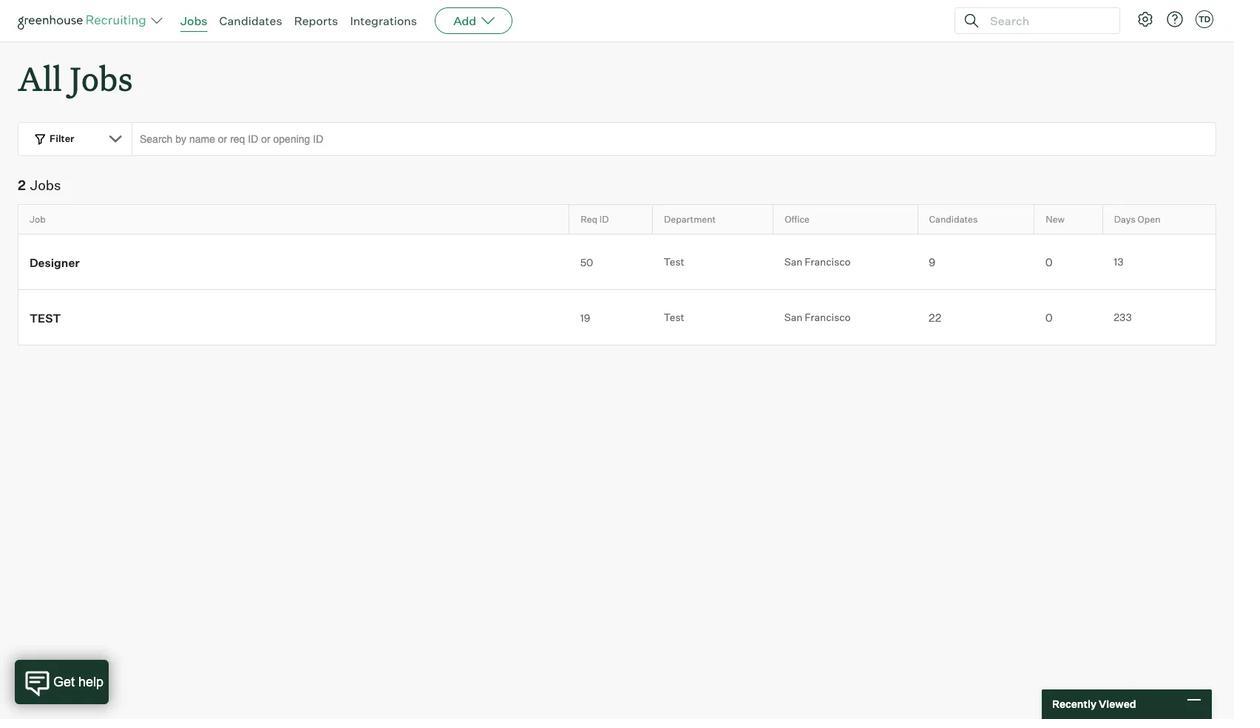 Task type: locate. For each thing, give the bounding box(es) containing it.
reports link
[[294, 13, 338, 28]]

candidates
[[219, 13, 282, 28], [930, 214, 978, 225]]

1 vertical spatial san
[[785, 311, 803, 323]]

filter
[[50, 133, 74, 144]]

1 francisco from the top
[[805, 255, 851, 268]]

13
[[1114, 255, 1124, 268]]

francisco
[[805, 255, 851, 268], [805, 311, 851, 323]]

jobs left candidates link
[[181, 13, 208, 28]]

0 link
[[1035, 254, 1103, 270], [1035, 310, 1103, 325]]

0 for 22
[[1046, 311, 1053, 325]]

candidates up 9
[[930, 214, 978, 225]]

td
[[1199, 14, 1211, 24]]

0 right 22 link on the right top of page
[[1046, 311, 1053, 325]]

san
[[785, 255, 803, 268], [785, 311, 803, 323]]

td button
[[1196, 10, 1214, 28]]

department
[[664, 214, 716, 225]]

0 vertical spatial test
[[664, 255, 685, 268]]

0 vertical spatial san
[[785, 255, 803, 268]]

francisco for 22
[[805, 311, 851, 323]]

1 vertical spatial 0
[[1046, 311, 1053, 325]]

0 vertical spatial san francisco
[[785, 255, 851, 268]]

2 san francisco from the top
[[785, 311, 851, 323]]

2 san from the top
[[785, 311, 803, 323]]

2 0 from the top
[[1046, 311, 1053, 325]]

test
[[30, 311, 61, 325]]

jobs down greenhouse recruiting image
[[70, 56, 133, 100]]

td button
[[1193, 7, 1217, 31]]

0 vertical spatial francisco
[[805, 255, 851, 268]]

0 vertical spatial jobs
[[181, 13, 208, 28]]

jobs
[[181, 13, 208, 28], [70, 56, 133, 100], [30, 177, 61, 193]]

san for 22
[[785, 311, 803, 323]]

2 test from the top
[[664, 311, 685, 323]]

0 link left 233
[[1035, 310, 1103, 325]]

add button
[[435, 7, 513, 34]]

0 down new
[[1046, 255, 1053, 270]]

0 vertical spatial 0 link
[[1035, 254, 1103, 270]]

Search text field
[[987, 10, 1107, 31]]

candidates right jobs link
[[219, 13, 282, 28]]

1 0 from the top
[[1046, 255, 1053, 270]]

0 link for 22
[[1035, 310, 1103, 325]]

id
[[600, 214, 609, 225]]

days open
[[1115, 214, 1161, 225]]

22 link
[[918, 310, 1035, 325]]

1 vertical spatial francisco
[[805, 311, 851, 323]]

req
[[581, 214, 598, 225]]

0 vertical spatial candidates
[[219, 13, 282, 28]]

open
[[1138, 214, 1161, 225]]

2 francisco from the top
[[805, 311, 851, 323]]

1 vertical spatial test
[[664, 311, 685, 323]]

francisco for 9
[[805, 255, 851, 268]]

candidates link
[[219, 13, 282, 28]]

233
[[1114, 311, 1132, 323]]

0 vertical spatial 0
[[1046, 255, 1053, 270]]

1 horizontal spatial candidates
[[930, 214, 978, 225]]

test
[[664, 255, 685, 268], [664, 311, 685, 323]]

9 link
[[918, 254, 1035, 270]]

0
[[1046, 255, 1053, 270], [1046, 311, 1053, 325]]

recently
[[1053, 698, 1097, 710]]

0 horizontal spatial candidates
[[219, 13, 282, 28]]

1 test from the top
[[664, 255, 685, 268]]

9
[[929, 255, 936, 270]]

2 0 link from the top
[[1035, 310, 1103, 325]]

0 link down new
[[1035, 254, 1103, 270]]

2 vertical spatial jobs
[[30, 177, 61, 193]]

jobs link
[[181, 13, 208, 28]]

1 vertical spatial san francisco
[[785, 311, 851, 323]]

Search by name or req ID or opening ID text field
[[132, 122, 1217, 156]]

san francisco
[[785, 255, 851, 268], [785, 311, 851, 323]]

1 san from the top
[[785, 255, 803, 268]]

2 jobs
[[18, 177, 61, 193]]

1 vertical spatial 0 link
[[1035, 310, 1103, 325]]

jobs right 2
[[30, 177, 61, 193]]

1 0 link from the top
[[1035, 254, 1103, 270]]

test link
[[18, 309, 569, 326]]

0 horizontal spatial jobs
[[30, 177, 61, 193]]

req id
[[581, 214, 609, 225]]

1 horizontal spatial jobs
[[70, 56, 133, 100]]

1 san francisco from the top
[[785, 255, 851, 268]]

1 vertical spatial jobs
[[70, 56, 133, 100]]



Task type: describe. For each thing, give the bounding box(es) containing it.
50
[[580, 256, 593, 268]]

san francisco for 22
[[785, 311, 851, 323]]

days
[[1115, 214, 1136, 225]]

22
[[929, 311, 942, 325]]

new
[[1046, 214, 1065, 225]]

configure image
[[1137, 10, 1155, 28]]

integrations link
[[350, 13, 417, 28]]

integrations
[[350, 13, 417, 28]]

designer
[[30, 256, 80, 270]]

0 link for 9
[[1035, 254, 1103, 270]]

2 horizontal spatial jobs
[[181, 13, 208, 28]]

designer link
[[18, 254, 569, 270]]

jobs for 2 jobs
[[30, 177, 61, 193]]

san for 9
[[785, 255, 803, 268]]

test for 22
[[664, 311, 685, 323]]

san francisco for 9
[[785, 255, 851, 268]]

greenhouse recruiting image
[[18, 12, 151, 30]]

jobs for all jobs
[[70, 56, 133, 100]]

viewed
[[1099, 698, 1137, 710]]

job
[[30, 214, 46, 225]]

add
[[454, 13, 477, 28]]

2
[[18, 177, 26, 193]]

all jobs
[[18, 56, 133, 100]]

19
[[580, 311, 590, 324]]

0 for 9
[[1046, 255, 1053, 270]]

test for 9
[[664, 255, 685, 268]]

all
[[18, 56, 62, 100]]

1 vertical spatial candidates
[[930, 214, 978, 225]]

office
[[785, 214, 810, 225]]

recently viewed
[[1053, 698, 1137, 710]]

reports
[[294, 13, 338, 28]]



Task type: vqa. For each thing, say whether or not it's contained in the screenshot.
first San from the bottom
yes



